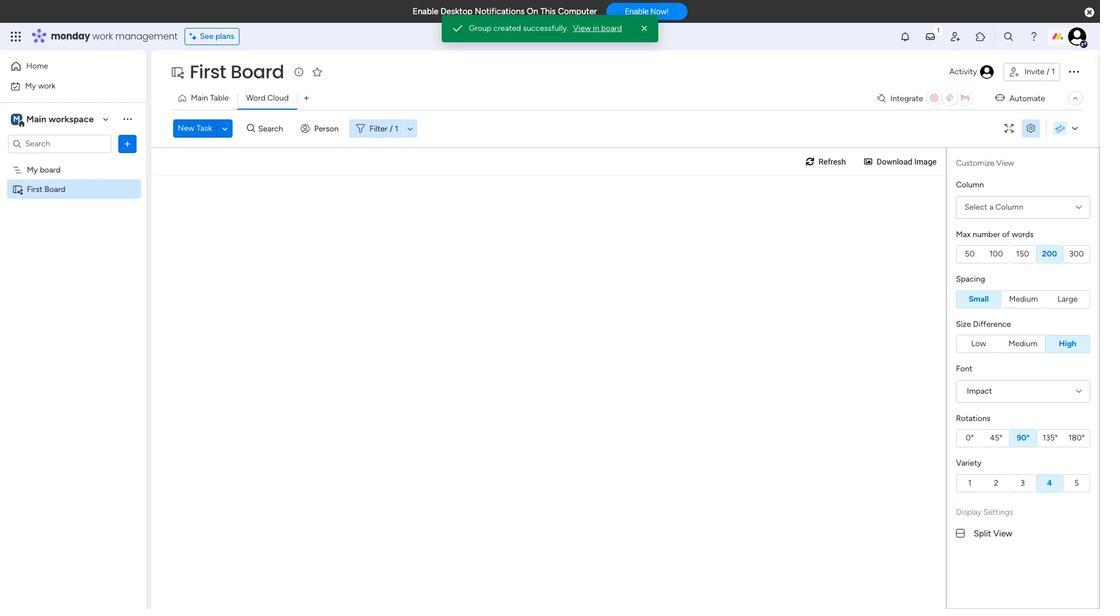 Task type: locate. For each thing, give the bounding box(es) containing it.
0 horizontal spatial work
[[38, 81, 56, 91]]

impact
[[967, 386, 992, 396]]

0 horizontal spatial first board
[[27, 184, 65, 194]]

45°
[[990, 433, 1003, 443]]

1
[[1052, 67, 1055, 77], [395, 124, 398, 133], [968, 478, 972, 488]]

v2 search image
[[247, 122, 255, 135]]

spacing
[[956, 274, 985, 284]]

1 vertical spatial medium button
[[1001, 335, 1045, 353]]

my inside "list box"
[[27, 165, 38, 175]]

board right in
[[601, 23, 622, 33]]

medium button up difference
[[1002, 290, 1046, 308]]

1 horizontal spatial main
[[191, 93, 208, 103]]

first up main table
[[190, 59, 226, 85]]

0 horizontal spatial first
[[27, 184, 43, 194]]

100 button
[[983, 245, 1010, 264]]

my work
[[25, 81, 56, 91]]

my inside my work button
[[25, 81, 36, 91]]

my
[[25, 81, 36, 91], [27, 165, 38, 175]]

low
[[971, 339, 986, 349]]

size
[[956, 319, 971, 329]]

filter / 1
[[370, 124, 398, 133]]

/ for filter
[[390, 124, 393, 133]]

medium button down difference
[[1001, 335, 1045, 353]]

add to favorites image
[[312, 66, 323, 77]]

board inside "list box"
[[40, 165, 61, 175]]

50 button
[[956, 245, 983, 264]]

0 vertical spatial my
[[25, 81, 36, 91]]

large button
[[1046, 290, 1091, 308]]

monday
[[51, 30, 90, 43]]

150 button
[[1010, 245, 1036, 264]]

medium button
[[1002, 290, 1046, 308], [1001, 335, 1045, 353]]

workspace image
[[11, 113, 22, 125]]

my work button
[[7, 77, 123, 95]]

1 horizontal spatial /
[[1047, 67, 1050, 77]]

home button
[[7, 57, 123, 75]]

2 horizontal spatial 1
[[1052, 67, 1055, 77]]

1 vertical spatial my
[[27, 165, 38, 175]]

0 vertical spatial medium
[[1009, 294, 1038, 304]]

main inside button
[[191, 93, 208, 103]]

1 vertical spatial 1
[[395, 124, 398, 133]]

0 vertical spatial first
[[190, 59, 226, 85]]

main
[[191, 93, 208, 103], [26, 113, 46, 124]]

see
[[200, 31, 214, 41]]

0 horizontal spatial /
[[390, 124, 393, 133]]

1 vertical spatial main
[[26, 113, 46, 124]]

first board down my board
[[27, 184, 65, 194]]

small button
[[956, 290, 1002, 308]]

table
[[210, 93, 229, 103]]

1 horizontal spatial enable
[[625, 7, 649, 16]]

column right a
[[996, 202, 1024, 212]]

board down search in workspace "field"
[[40, 165, 61, 175]]

display
[[956, 507, 982, 517]]

1 down variety
[[968, 478, 972, 488]]

1 vertical spatial /
[[390, 124, 393, 133]]

workspace
[[49, 113, 94, 124]]

workspace options image
[[122, 113, 133, 125]]

first board
[[190, 59, 284, 85], [27, 184, 65, 194]]

0 vertical spatial /
[[1047, 67, 1050, 77]]

my down home
[[25, 81, 36, 91]]

shareable board image
[[170, 65, 184, 79]]

0 vertical spatial board
[[601, 23, 622, 33]]

arrow down image
[[403, 122, 417, 135]]

my board
[[27, 165, 61, 175]]

0 horizontal spatial column
[[956, 180, 984, 190]]

jacob simon image
[[1068, 27, 1087, 46]]

enable inside button
[[625, 7, 649, 16]]

computer
[[558, 6, 597, 17]]

new task button
[[173, 119, 217, 138]]

options image
[[1067, 64, 1081, 78]]

show board description image
[[292, 66, 306, 78]]

medium up difference
[[1009, 294, 1038, 304]]

word cloud button
[[237, 89, 297, 107]]

/
[[1047, 67, 1050, 77], [390, 124, 393, 133]]

dapulse integrations image
[[877, 94, 886, 103]]

view
[[573, 23, 591, 33], [997, 158, 1014, 168], [994, 528, 1013, 539]]

1 vertical spatial board
[[40, 165, 61, 175]]

dapulse close image
[[1085, 7, 1095, 18]]

1 horizontal spatial work
[[92, 30, 113, 43]]

main left table
[[191, 93, 208, 103]]

desktop
[[441, 6, 473, 17]]

font
[[956, 364, 973, 374]]

work inside button
[[38, 81, 56, 91]]

5 button
[[1064, 474, 1091, 492]]

1 vertical spatial work
[[38, 81, 56, 91]]

1 vertical spatial view
[[997, 158, 1014, 168]]

view inside alert
[[573, 23, 591, 33]]

home
[[26, 61, 48, 71]]

1 left arrow down "image"
[[395, 124, 398, 133]]

1 vertical spatial column
[[996, 202, 1024, 212]]

first board up table
[[190, 59, 284, 85]]

difference
[[973, 319, 1011, 329]]

on
[[527, 6, 538, 17]]

work
[[92, 30, 113, 43], [38, 81, 56, 91]]

enable left desktop
[[413, 6, 439, 17]]

my down search in workspace "field"
[[27, 165, 38, 175]]

1 vertical spatial medium
[[1009, 339, 1038, 349]]

view left in
[[573, 23, 591, 33]]

board inside "list box"
[[44, 184, 65, 194]]

split
[[974, 528, 991, 539]]

0 vertical spatial medium button
[[1002, 290, 1046, 308]]

1 image
[[933, 23, 944, 36]]

board down my board
[[44, 184, 65, 194]]

1 right invite
[[1052, 67, 1055, 77]]

0 horizontal spatial board
[[40, 165, 61, 175]]

task
[[196, 123, 212, 133]]

medium
[[1009, 294, 1038, 304], [1009, 339, 1038, 349]]

in
[[593, 23, 599, 33]]

0 vertical spatial 1
[[1052, 67, 1055, 77]]

high
[[1059, 339, 1077, 349]]

135° button
[[1037, 429, 1064, 448]]

2 vertical spatial 1
[[968, 478, 972, 488]]

0° button
[[956, 429, 983, 448]]

shareable board image
[[12, 184, 23, 195]]

a
[[990, 202, 994, 212]]

low button
[[956, 335, 1001, 353]]

0 horizontal spatial enable
[[413, 6, 439, 17]]

integrate
[[891, 93, 923, 103]]

enable for enable desktop notifications on this computer
[[413, 6, 439, 17]]

main right the workspace icon
[[26, 113, 46, 124]]

enable up 'close' icon
[[625, 7, 649, 16]]

invite members image
[[950, 31, 961, 42]]

5
[[1075, 478, 1079, 488]]

work down home
[[38, 81, 56, 91]]

small
[[969, 294, 989, 304]]

alert containing group created successfully.
[[442, 15, 659, 42]]

0 vertical spatial work
[[92, 30, 113, 43]]

100
[[990, 249, 1003, 259]]

main workspace
[[26, 113, 94, 124]]

0 horizontal spatial main
[[26, 113, 46, 124]]

option
[[0, 159, 146, 162]]

options image
[[122, 138, 133, 149]]

0 vertical spatial view
[[573, 23, 591, 33]]

alert
[[442, 15, 659, 42]]

invite / 1
[[1025, 67, 1055, 77]]

view right customize
[[997, 158, 1014, 168]]

board up word
[[231, 59, 284, 85]]

view right the split
[[994, 528, 1013, 539]]

angle down image
[[222, 124, 228, 133]]

1 horizontal spatial board
[[601, 23, 622, 33]]

1 horizontal spatial first board
[[190, 59, 284, 85]]

/ right filter
[[390, 124, 393, 133]]

180° button
[[1064, 429, 1091, 448]]

1 horizontal spatial board
[[231, 59, 284, 85]]

main inside workspace selection element
[[26, 113, 46, 124]]

0 horizontal spatial 1
[[395, 124, 398, 133]]

4 button
[[1036, 474, 1064, 492]]

column down customize
[[956, 180, 984, 190]]

0 vertical spatial board
[[231, 59, 284, 85]]

0°
[[966, 433, 974, 443]]

medium down difference
[[1009, 339, 1038, 349]]

first right shareable board image
[[27, 184, 43, 194]]

/ right invite
[[1047, 67, 1050, 77]]

list box containing my board
[[0, 158, 146, 353]]

work right monday
[[92, 30, 113, 43]]

now!
[[651, 7, 669, 16]]

1 vertical spatial first board
[[27, 184, 65, 194]]

300
[[1070, 249, 1084, 259]]

0 vertical spatial column
[[956, 180, 984, 190]]

inbox image
[[925, 31, 936, 42]]

0 horizontal spatial board
[[44, 184, 65, 194]]

1 vertical spatial board
[[44, 184, 65, 194]]

medium for spacing
[[1009, 294, 1038, 304]]

2 button
[[983, 474, 1010, 492]]

activity
[[950, 67, 977, 77]]

number
[[973, 229, 1000, 239]]

1 vertical spatial first
[[27, 184, 43, 194]]

management
[[115, 30, 178, 43]]

1 horizontal spatial column
[[996, 202, 1024, 212]]

2 vertical spatial view
[[994, 528, 1013, 539]]

my for my work
[[25, 81, 36, 91]]

enable now!
[[625, 7, 669, 16]]

First Board field
[[187, 59, 287, 85]]

plans
[[216, 31, 234, 41]]

/ inside button
[[1047, 67, 1050, 77]]

add view image
[[304, 94, 309, 103]]

0 vertical spatial main
[[191, 93, 208, 103]]

1 horizontal spatial first
[[190, 59, 226, 85]]

workspace selection element
[[11, 112, 95, 127]]

list box
[[0, 158, 146, 353]]



Task type: vqa. For each thing, say whether or not it's contained in the screenshot.


Task type: describe. For each thing, give the bounding box(es) containing it.
search everything image
[[1003, 31, 1015, 42]]

of
[[1002, 229, 1010, 239]]

main table
[[191, 93, 229, 103]]

filter
[[370, 124, 388, 133]]

customize
[[956, 158, 995, 168]]

medium button for spacing
[[1002, 290, 1046, 308]]

max number of words
[[956, 229, 1034, 239]]

m
[[13, 114, 20, 124]]

main for main workspace
[[26, 113, 46, 124]]

group
[[469, 23, 492, 33]]

135°
[[1043, 433, 1058, 443]]

/ for invite
[[1047, 67, 1050, 77]]

select product image
[[10, 31, 22, 42]]

3 button
[[1010, 474, 1036, 492]]

200
[[1042, 249, 1057, 259]]

word cloud
[[246, 93, 289, 103]]

collapse board header image
[[1071, 94, 1080, 103]]

help image
[[1028, 31, 1040, 42]]

close image
[[639, 23, 651, 34]]

notifications image
[[900, 31, 911, 42]]

my for my board
[[27, 165, 38, 175]]

settings image
[[1022, 124, 1040, 133]]

word
[[246, 93, 265, 103]]

view for split view
[[994, 528, 1013, 539]]

new
[[178, 123, 194, 133]]

main for main table
[[191, 93, 208, 103]]

1 for invite / 1
[[1052, 67, 1055, 77]]

90°
[[1017, 433, 1030, 443]]

main table button
[[173, 89, 237, 107]]

300 button
[[1064, 245, 1091, 264]]

select
[[965, 202, 988, 212]]

150
[[1016, 249, 1029, 259]]

max
[[956, 229, 971, 239]]

monday work management
[[51, 30, 178, 43]]

invite
[[1025, 67, 1045, 77]]

large
[[1058, 294, 1078, 304]]

45° button
[[983, 429, 1010, 448]]

90° button
[[1010, 429, 1037, 448]]

see plans button
[[184, 28, 240, 45]]

rotations
[[956, 414, 991, 423]]

group created successfully. view in board
[[469, 23, 622, 33]]

view for customize view
[[997, 158, 1014, 168]]

this
[[540, 6, 556, 17]]

automate
[[1010, 93, 1045, 103]]

size difference
[[956, 319, 1011, 329]]

settings
[[984, 507, 1013, 517]]

select a column
[[965, 202, 1024, 212]]

1 button
[[956, 474, 983, 492]]

0 vertical spatial first board
[[190, 59, 284, 85]]

split view
[[974, 528, 1013, 539]]

notifications
[[475, 6, 525, 17]]

medium for size difference
[[1009, 339, 1038, 349]]

3
[[1021, 478, 1025, 488]]

display settings
[[956, 507, 1013, 517]]

work for monday
[[92, 30, 113, 43]]

activity button
[[945, 63, 999, 81]]

board inside alert
[[601, 23, 622, 33]]

variety
[[956, 458, 982, 468]]

v2 split view image
[[956, 527, 965, 540]]

person button
[[296, 119, 346, 138]]

work for my
[[38, 81, 56, 91]]

medium button for size difference
[[1001, 335, 1045, 353]]

Search field
[[255, 121, 290, 137]]

invite / 1 button
[[1004, 63, 1060, 81]]

apps image
[[975, 31, 987, 42]]

4
[[1047, 478, 1052, 488]]

50
[[965, 249, 975, 259]]

first inside "list box"
[[27, 184, 43, 194]]

words
[[1012, 229, 1034, 239]]

person
[[314, 124, 339, 133]]

200 button
[[1036, 245, 1064, 264]]

1 horizontal spatial 1
[[968, 478, 972, 488]]

see plans
[[200, 31, 234, 41]]

Search in workspace field
[[24, 137, 95, 150]]

open full screen image
[[1000, 124, 1019, 133]]

new task
[[178, 123, 212, 133]]

autopilot image
[[995, 90, 1005, 105]]

cloud
[[267, 93, 289, 103]]

customize view
[[956, 158, 1014, 168]]

view in board link
[[573, 23, 622, 34]]

enable desktop notifications on this computer
[[413, 6, 597, 17]]

enable for enable now!
[[625, 7, 649, 16]]

180°
[[1069, 433, 1085, 443]]

enable now! button
[[606, 3, 688, 20]]

2
[[994, 478, 999, 488]]

1 for filter / 1
[[395, 124, 398, 133]]

high button
[[1045, 335, 1091, 353]]



